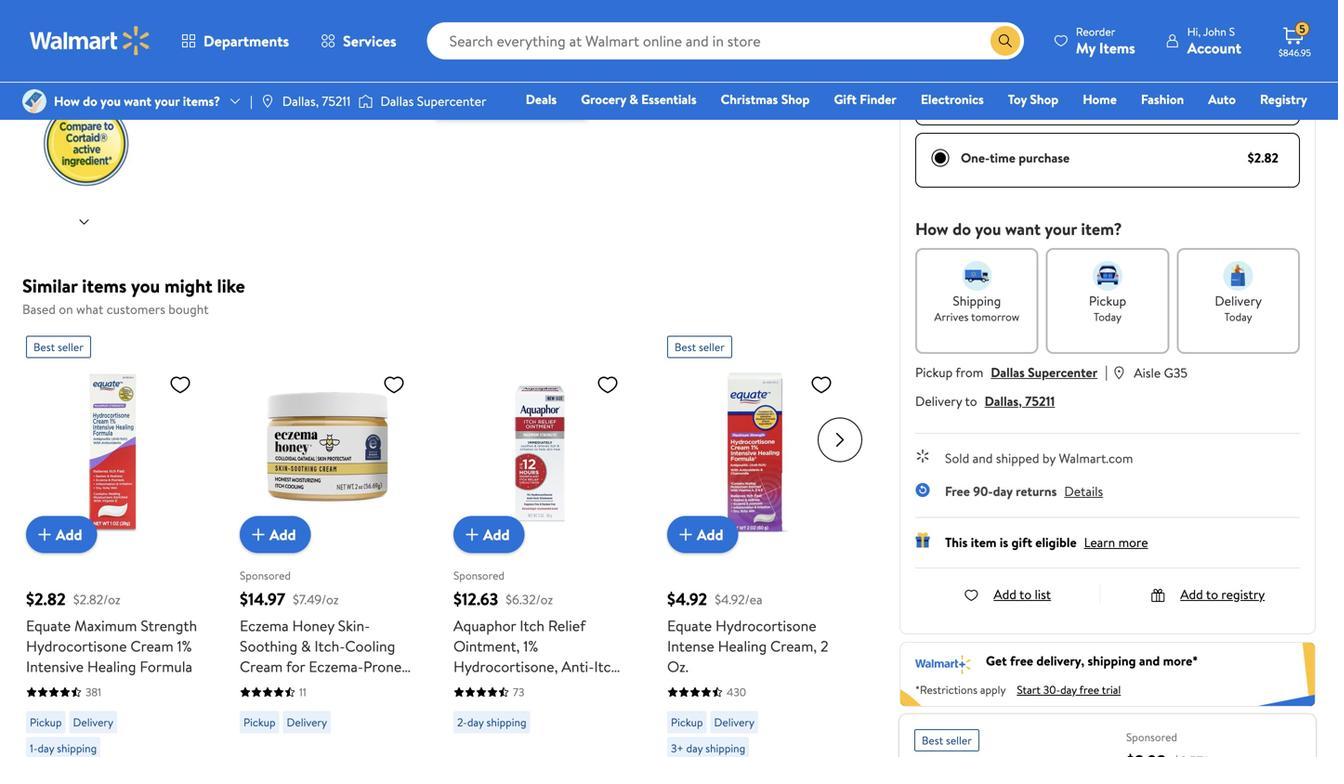 Task type: vqa. For each thing, say whether or not it's contained in the screenshot.
electronics dropdown button
no



Task type: describe. For each thing, give the bounding box(es) containing it.
intent image for pickup image
[[1093, 261, 1123, 291]]

tomorrow
[[972, 309, 1020, 325]]

 image for how do you want your items?
[[22, 89, 46, 113]]

0 vertical spatial 75211
[[322, 92, 351, 110]]

start
[[1018, 682, 1041, 698]]

home link
[[1075, 89, 1126, 109]]

for
[[286, 657, 305, 677]]

add to registry button
[[1151, 586, 1266, 604]]

90-
[[974, 483, 994, 501]]

electronics link
[[913, 89, 993, 109]]

equate hydrocortisone intense healing cream, 2 oz. image
[[668, 366, 841, 539]]

shipping for 1-day shipping
[[57, 741, 97, 757]]

departments
[[204, 31, 289, 51]]

finder
[[860, 90, 897, 108]]

auto
[[1209, 90, 1237, 108]]

day for 2-day shipping
[[468, 715, 484, 731]]

0 vertical spatial and
[[973, 450, 993, 468]]

relief
[[548, 616, 586, 636]]

deals link
[[518, 89, 566, 109]]

5
[[1300, 21, 1306, 37]]

oz.
[[668, 657, 689, 677]]

apply
[[981, 682, 1007, 698]]

0 vertical spatial it
[[1038, 20, 1048, 41]]

home
[[1083, 90, 1118, 108]]

get free delivery, shipping and more* banner
[[900, 643, 1317, 707]]

items
[[1100, 38, 1136, 58]]

toy
[[1009, 90, 1028, 108]]

0 horizontal spatial free
[[1011, 652, 1034, 670]]

hi, john s account
[[1188, 24, 1242, 58]]

shop for toy shop
[[1031, 90, 1059, 108]]

0 vertical spatial dallas
[[381, 92, 414, 110]]

$4.92/ea
[[715, 591, 763, 609]]

1 vertical spatial 75211
[[1026, 392, 1056, 411]]

*restrictions
[[916, 682, 978, 698]]

dallas, 75211
[[283, 92, 351, 110]]

time inside get it on time, every time never run out with a subscription. how it works
[[1147, 20, 1176, 41]]

add to favorites list, equate hydrocortisone intense healing cream, 2 oz. image
[[811, 373, 833, 397]]

toy shop link
[[1000, 89, 1068, 109]]

to for registry
[[1207, 586, 1219, 604]]

equate hydrocortisone cream, 1 oz image
[[214, 0, 809, 158]]

430
[[727, 685, 747, 701]]

a
[[1119, 42, 1125, 60]]

2 horizontal spatial best
[[922, 733, 944, 749]]

equate maximum strength hydrocortisone cream 1% intensive healing formula image
[[26, 366, 199, 539]]

oz
[[285, 677, 299, 698]]

add to cart image for $12.63
[[461, 524, 484, 546]]

day for 1-day shipping
[[38, 741, 54, 757]]

s
[[1230, 24, 1236, 40]]

your for items?
[[155, 92, 180, 110]]

more
[[1119, 534, 1149, 552]]

add for $2.82's add to cart image
[[56, 525, 82, 545]]

grocery & essentials link
[[573, 89, 705, 109]]

formula
[[140, 657, 193, 677]]

intensive
[[26, 657, 84, 677]]

electronics
[[921, 90, 984, 108]]

$2.82 for $2.82 $2.82/oz equate maximum strength hydrocortisone cream 1% intensive healing formula
[[26, 588, 66, 611]]

11
[[299, 685, 307, 701]]

today for pickup
[[1094, 309, 1122, 325]]

eczema honey skin-soothing & itch-cooling cream for eczema-prone skin, 2 oz image
[[240, 366, 413, 539]]

walmart plus image
[[916, 652, 972, 674]]

add button for "equate maximum strength hydrocortisone cream 1% intensive healing formula" image
[[26, 517, 97, 554]]

sponsored $14.97 $7.49/oz eczema honey skin- soothing & itch-cooling cream for eczema-prone skin, 2 oz
[[240, 568, 402, 698]]

add for add to cart image related to $4.92
[[697, 525, 724, 545]]

free 90-day returns details
[[946, 483, 1104, 501]]

1 vertical spatial free
[[1080, 682, 1100, 698]]

is
[[1000, 534, 1009, 552]]

$4.92
[[668, 588, 708, 611]]

details button
[[1065, 483, 1104, 501]]

this item is gift eligible learn more
[[946, 534, 1149, 552]]

day for 3+ day shipping
[[687, 741, 703, 757]]

dallas supercenter button
[[991, 364, 1098, 382]]

cooling
[[345, 636, 396, 657]]

christmas
[[721, 90, 779, 108]]

subscription.
[[1128, 42, 1199, 60]]

skin-
[[338, 616, 370, 636]]

day inside 'get free delivery, shipping and more*' banner
[[1061, 682, 1078, 698]]

1% for $12.63
[[524, 636, 539, 657]]

0 vertical spatial &
[[630, 90, 639, 108]]

dallas supercenter
[[381, 92, 487, 110]]

walmart.com
[[1060, 450, 1134, 468]]

grocery & essentials
[[581, 90, 697, 108]]

Walmart Site-Wide search field
[[427, 22, 1025, 60]]

1 horizontal spatial |
[[1106, 362, 1109, 382]]

delivery for $14.97
[[287, 715, 327, 731]]

walmart+ link
[[1244, 115, 1317, 135]]

eligible
[[1036, 534, 1077, 552]]

on inside get it on time, every time never run out with a subscription. how it works
[[1051, 20, 1067, 41]]

customers
[[107, 300, 165, 318]]

christmas shop
[[721, 90, 810, 108]]

product group containing $12.63
[[454, 329, 627, 758]]

aquaphor
[[454, 616, 516, 636]]

healing inside $2.82 $2.82/oz equate maximum strength hydrocortisone cream 1% intensive healing formula
[[87, 657, 136, 677]]

pickup today
[[1090, 292, 1127, 325]]

30-
[[1044, 682, 1061, 698]]

healing inside the $4.92 $4.92/ea equate hydrocortisone intense healing cream, 2 oz.
[[718, 636, 767, 657]]

0 vertical spatial supercenter
[[417, 92, 487, 110]]

add for add to cart icon for $12.63
[[484, 525, 510, 545]]

arrives
[[935, 309, 969, 325]]

sponsored for $12.63
[[454, 568, 505, 584]]

product group containing $4.92
[[668, 329, 841, 758]]

start 30-day free trial
[[1018, 682, 1122, 698]]

want for items?
[[124, 92, 152, 110]]

from
[[956, 364, 984, 382]]

$846.95
[[1279, 46, 1312, 59]]

equate hydrocortisone cream, 1 oz - image 5 of 8 image
[[32, 89, 140, 198]]

how inside get it on time, every time never run out with a subscription. how it works
[[1010, 67, 1036, 85]]

add to favorites list, eczema honey skin-soothing & itch-cooling cream for eczema-prone skin, 2 oz image
[[383, 373, 405, 397]]

next image image
[[77, 215, 92, 230]]

like
[[217, 273, 245, 299]]

learn
[[1085, 534, 1116, 552]]

cream, inside sponsored $12.63 $6.32/oz aquaphor itch relief ointment, 1% hydrocortisone, anti-itch cream, 2oz
[[454, 677, 500, 698]]

services
[[343, 31, 397, 51]]

to for list
[[1020, 586, 1032, 604]]

delivery,
[[1037, 652, 1085, 670]]

pickup down intent image for pickup
[[1090, 292, 1127, 310]]

get free delivery, shipping and more*
[[987, 652, 1199, 670]]

delivery for $2.82/oz
[[73, 715, 113, 731]]

add to list button
[[965, 586, 1052, 604]]

search icon image
[[998, 33, 1013, 48]]

you for similar items you might like based on what customers bought
[[131, 273, 160, 299]]

best seller for $4.92
[[675, 339, 725, 355]]

out
[[1070, 42, 1089, 60]]

walmart image
[[30, 26, 151, 56]]

you for how do you want your items?
[[100, 92, 121, 110]]

returns
[[1016, 483, 1058, 501]]

intent image for delivery image
[[1224, 261, 1254, 291]]

today for delivery
[[1225, 309, 1253, 325]]

registry
[[1261, 90, 1308, 108]]

equate hydrocortisone cream, 1 oz - image 4 of 8 image
[[32, 0, 140, 78]]

get for free
[[987, 652, 1008, 670]]

want for item?
[[1006, 218, 1041, 241]]

add left list
[[994, 586, 1017, 604]]

get for it
[[1010, 20, 1034, 41]]

items
[[82, 273, 127, 299]]

0 horizontal spatial itch
[[520, 616, 545, 636]]

1 vertical spatial it
[[1040, 67, 1047, 85]]

what
[[76, 300, 104, 318]]

dallas inside pickup from dallas supercenter |
[[991, 364, 1025, 382]]



Task type: locate. For each thing, give the bounding box(es) containing it.
pickup up 3+
[[671, 715, 703, 731]]

3 product group from the left
[[454, 329, 627, 758]]

1 vertical spatial your
[[1045, 218, 1078, 241]]

dallas down services
[[381, 92, 414, 110]]

strength
[[141, 616, 197, 636]]

hydrocortisone down $4.92/ea
[[716, 616, 817, 636]]

1 1% from the left
[[177, 636, 192, 657]]

0 horizontal spatial want
[[124, 92, 152, 110]]

how down walmart image
[[54, 92, 80, 110]]

0 vertical spatial on
[[1051, 20, 1067, 41]]

1% left relief
[[524, 636, 539, 657]]

run
[[1048, 42, 1067, 60]]

best seller for $2.82
[[33, 339, 84, 355]]

*restrictions apply
[[916, 682, 1007, 698]]

1 horizontal spatial &
[[630, 90, 639, 108]]

1 horizontal spatial best
[[675, 339, 697, 355]]

0 horizontal spatial &
[[301, 636, 311, 657]]

2 equate from the left
[[668, 616, 712, 636]]

1 horizontal spatial dallas
[[991, 364, 1025, 382]]

christmas shop link
[[713, 89, 819, 109]]

1 horizontal spatial free
[[1080, 682, 1100, 698]]

and right sold
[[973, 450, 993, 468]]

get up never
[[1010, 20, 1034, 41]]

you up intent image for shipping
[[976, 218, 1002, 241]]

add button up the $12.63
[[454, 517, 525, 554]]

best seller inside group
[[922, 733, 972, 749]]

1 horizontal spatial add to cart image
[[461, 524, 484, 546]]

services button
[[305, 19, 412, 63]]

time left purchase
[[990, 149, 1016, 167]]

you for how do you want your item?
[[976, 218, 1002, 241]]

1 vertical spatial and
[[1140, 652, 1161, 670]]

add button for equate hydrocortisone intense healing cream, 2 oz. 'image'
[[668, 517, 739, 554]]

list
[[1035, 586, 1052, 604]]

delivery to dallas, 75211
[[916, 392, 1056, 411]]

 image
[[358, 92, 373, 111]]

your for item?
[[1045, 218, 1078, 241]]

1 horizontal spatial 1%
[[524, 636, 539, 657]]

1% for $2.82/oz
[[177, 636, 192, 657]]

1% inside $2.82 $2.82/oz equate maximum strength hydrocortisone cream 1% intensive healing formula
[[177, 636, 192, 657]]

& inside sponsored $14.97 $7.49/oz eczema honey skin- soothing & itch-cooling cream for eczema-prone skin, 2 oz
[[301, 636, 311, 657]]

0 horizontal spatial dallas,
[[283, 92, 319, 110]]

delivery down 430
[[715, 715, 755, 731]]

more*
[[1164, 652, 1199, 670]]

registry one debit
[[1166, 90, 1308, 134]]

2 vertical spatial how
[[916, 218, 949, 241]]

get up apply
[[987, 652, 1008, 670]]

1 horizontal spatial sponsored
[[454, 568, 505, 584]]

0 horizontal spatial add to cart image
[[33, 524, 56, 546]]

add to cart image for $14.97
[[247, 524, 270, 546]]

today inside delivery today
[[1225, 309, 1253, 325]]

seller inside group
[[947, 733, 972, 749]]

this
[[946, 534, 968, 552]]

best for $2.82
[[33, 339, 55, 355]]

sold
[[946, 450, 970, 468]]

| right the items?
[[250, 92, 253, 110]]

it
[[1038, 20, 1048, 41], [1040, 67, 1047, 85]]

add up $2.82/oz
[[56, 525, 82, 545]]

0 horizontal spatial you
[[100, 92, 121, 110]]

1 vertical spatial &
[[301, 636, 311, 657]]

equate for $4.92
[[668, 616, 712, 636]]

0 horizontal spatial add to cart image
[[247, 524, 270, 546]]

4 add button from the left
[[668, 517, 739, 554]]

1 horizontal spatial today
[[1225, 309, 1253, 325]]

shop right toy
[[1031, 90, 1059, 108]]

1 horizontal spatial and
[[1140, 652, 1161, 670]]

sponsored for $14.97
[[240, 568, 291, 584]]

1 add to cart image from the left
[[247, 524, 270, 546]]

0 horizontal spatial  image
[[22, 89, 46, 113]]

add button
[[26, 517, 97, 554], [240, 517, 311, 554], [454, 517, 525, 554], [668, 517, 739, 554]]

0 vertical spatial want
[[124, 92, 152, 110]]

1 horizontal spatial $2.82
[[1249, 149, 1279, 167]]

john
[[1204, 24, 1227, 40]]

with
[[1092, 42, 1116, 60]]

0 horizontal spatial best seller
[[33, 339, 84, 355]]

get
[[1010, 20, 1034, 41], [987, 652, 1008, 670]]

how up arrives
[[916, 218, 949, 241]]

1 horizontal spatial on
[[1051, 20, 1067, 41]]

1 add button from the left
[[26, 517, 97, 554]]

by
[[1043, 450, 1056, 468]]

1 today from the left
[[1094, 309, 1122, 325]]

do up intent image for shipping
[[953, 218, 972, 241]]

1 vertical spatial do
[[953, 218, 972, 241]]

add to list
[[994, 586, 1052, 604]]

2 add to cart image from the left
[[461, 524, 484, 546]]

my
[[1077, 38, 1096, 58]]

skin,
[[240, 677, 270, 698]]

2 today from the left
[[1225, 309, 1253, 325]]

1 vertical spatial supercenter
[[1029, 364, 1098, 382]]

shipping for 3+ day shipping
[[706, 741, 746, 757]]

to left registry
[[1207, 586, 1219, 604]]

shop right christmas
[[782, 90, 810, 108]]

day left returns
[[994, 483, 1013, 501]]

shipping down 73
[[487, 715, 527, 731]]

honey
[[292, 616, 335, 636]]

add up the $12.63
[[484, 525, 510, 545]]

1 horizontal spatial your
[[1045, 218, 1078, 241]]

shop inside 'link'
[[1031, 90, 1059, 108]]

itch
[[520, 616, 545, 636], [594, 657, 619, 677]]

your left the items?
[[155, 92, 180, 110]]

fashion
[[1142, 90, 1185, 108]]

 image for dallas, 75211
[[260, 94, 275, 109]]

1 horizontal spatial itch
[[594, 657, 619, 677]]

cream inside $2.82 $2.82/oz equate maximum strength hydrocortisone cream 1% intensive healing formula
[[131, 636, 174, 657]]

1 horizontal spatial 2
[[821, 636, 829, 657]]

0 horizontal spatial to
[[966, 392, 978, 411]]

it left works
[[1040, 67, 1047, 85]]

you inside similar items you might like based on what customers bought
[[131, 273, 160, 299]]

intent image for shipping image
[[963, 261, 992, 291]]

pickup for $2.82/oz
[[30, 715, 62, 731]]

hydrocortisone up 381
[[26, 636, 127, 657]]

$7.49/oz
[[293, 591, 339, 609]]

add to favorites list, aquaphor itch relief ointment, 1% hydrocortisone, anti-itch cream, 2oz image
[[597, 373, 619, 397]]

delivery down the from
[[916, 392, 963, 411]]

maximum
[[74, 616, 137, 636]]

& right grocery
[[630, 90, 639, 108]]

2 horizontal spatial to
[[1207, 586, 1219, 604]]

2-day shipping
[[457, 715, 527, 731]]

0 vertical spatial itch
[[520, 616, 545, 636]]

today
[[1094, 309, 1122, 325], [1225, 309, 1253, 325]]

75211 down dallas supercenter button
[[1026, 392, 1056, 411]]

want down one-time purchase on the top of the page
[[1006, 218, 1041, 241]]

pickup inside pickup from dallas supercenter |
[[916, 364, 953, 382]]

learn more button
[[1085, 534, 1149, 552]]

itch left oz.
[[594, 657, 619, 677]]

pickup up 1-
[[30, 715, 62, 731]]

1 horizontal spatial dallas,
[[985, 392, 1023, 411]]

$2.82/oz
[[73, 591, 121, 609]]

add button for aquaphor itch relief ointment, 1% hydrocortisone, anti-itch cream, 2oz image
[[454, 517, 525, 554]]

$2.82
[[1249, 149, 1279, 167], [26, 588, 66, 611]]

to down the from
[[966, 392, 978, 411]]

gift finder
[[834, 90, 897, 108]]

1 horizontal spatial  image
[[260, 94, 275, 109]]

supercenter inside pickup from dallas supercenter |
[[1029, 364, 1098, 382]]

shipping for 2-day shipping
[[487, 715, 527, 731]]

sponsored down 'get free delivery, shipping and more*' banner
[[1127, 730, 1178, 746]]

0 vertical spatial free
[[1011, 652, 1034, 670]]

dallas, 75211 button
[[985, 392, 1056, 411]]

1% right maximum
[[177, 636, 192, 657]]

1 horizontal spatial best seller
[[675, 339, 725, 355]]

0 horizontal spatial how
[[54, 92, 80, 110]]

& left itch-
[[301, 636, 311, 657]]

1 vertical spatial dallas
[[991, 364, 1025, 382]]

it up never
[[1038, 20, 1048, 41]]

based
[[22, 300, 56, 318]]

delivery down 381
[[73, 715, 113, 731]]

want
[[124, 92, 152, 110], [1006, 218, 1041, 241]]

add button up $14.97
[[240, 517, 311, 554]]

0 vertical spatial do
[[83, 92, 97, 110]]

1 horizontal spatial add to cart image
[[675, 524, 697, 546]]

prone
[[364, 657, 402, 677]]

pickup left the from
[[916, 364, 953, 382]]

$2.82 inside $2.82 $2.82/oz equate maximum strength hydrocortisone cream 1% intensive healing formula
[[26, 588, 66, 611]]

today down intent image for delivery
[[1225, 309, 1253, 325]]

add to cart image up the $12.63
[[461, 524, 484, 546]]

day down intensive
[[38, 741, 54, 757]]

healing up 381
[[87, 657, 136, 677]]

dallas, down pickup from dallas supercenter |
[[985, 392, 1023, 411]]

0 horizontal spatial 2
[[274, 677, 281, 698]]

eczema-
[[309, 657, 364, 677]]

2-
[[457, 715, 468, 731]]

toy shop
[[1009, 90, 1059, 108]]

2 product group from the left
[[240, 329, 413, 758]]

equate down $4.92
[[668, 616, 712, 636]]

reorder my items
[[1077, 24, 1136, 58]]

do down walmart image
[[83, 92, 97, 110]]

cream, inside the $4.92 $4.92/ea equate hydrocortisone intense healing cream, 2 oz.
[[771, 636, 817, 657]]

shipping
[[1088, 652, 1137, 670], [487, 715, 527, 731], [57, 741, 97, 757], [706, 741, 746, 757]]

$12.63
[[454, 588, 499, 611]]

 image
[[22, 89, 46, 113], [260, 94, 275, 109]]

shipping right 3+
[[706, 741, 746, 757]]

cream inside sponsored $14.97 $7.49/oz eczema honey skin- soothing & itch-cooling cream for eczema-prone skin, 2 oz
[[240, 657, 283, 677]]

day right 3+
[[687, 741, 703, 757]]

itch down $6.32/oz
[[520, 616, 545, 636]]

$14.97
[[240, 588, 285, 611]]

381
[[86, 685, 101, 701]]

2 horizontal spatial seller
[[947, 733, 972, 749]]

0 horizontal spatial $2.82
[[26, 588, 66, 611]]

delivery down intent image for delivery
[[1216, 292, 1263, 310]]

one
[[1166, 116, 1194, 134]]

registry link
[[1252, 89, 1317, 109]]

add to cart image up $14.97
[[247, 524, 270, 546]]

seller for $4.92
[[699, 339, 725, 355]]

aisle g35
[[1135, 364, 1188, 382]]

2oz
[[504, 677, 526, 698]]

0 horizontal spatial healing
[[87, 657, 136, 677]]

how for how do you want your items?
[[54, 92, 80, 110]]

2 vertical spatial you
[[131, 273, 160, 299]]

1 vertical spatial itch
[[594, 657, 619, 677]]

aquaphor itch relief ointment, 1% hydrocortisone, anti-itch cream, 2oz image
[[454, 366, 627, 539]]

shipping
[[953, 292, 1002, 310]]

sponsored
[[240, 568, 291, 584], [454, 568, 505, 584], [1127, 730, 1178, 746]]

soothing
[[240, 636, 298, 657]]

75211 down the services dropdown button
[[322, 92, 351, 110]]

do for how do you want your item?
[[953, 218, 972, 241]]

1 horizontal spatial how
[[916, 218, 949, 241]]

itch-
[[315, 636, 345, 657]]

pickup for $14.97
[[244, 715, 276, 731]]

2 inside sponsored $14.97 $7.49/oz eczema honey skin- soothing & itch-cooling cream for eczema-prone skin, 2 oz
[[274, 677, 281, 698]]

add to cart image
[[247, 524, 270, 546], [461, 524, 484, 546]]

0 vertical spatial dallas,
[[283, 92, 319, 110]]

 image down equate hydrocortisone cream, 1 oz - image 4 of 8
[[22, 89, 46, 113]]

2 add button from the left
[[240, 517, 311, 554]]

product group containing $14.97
[[240, 329, 413, 758]]

registry
[[1222, 586, 1266, 604]]

free up start
[[1011, 652, 1034, 670]]

walmart+
[[1253, 116, 1308, 134]]

1 horizontal spatial healing
[[718, 636, 767, 657]]

time,
[[1071, 20, 1104, 41]]

0 horizontal spatial your
[[155, 92, 180, 110]]

free left trial
[[1080, 682, 1100, 698]]

account
[[1188, 38, 1242, 58]]

2 1% from the left
[[524, 636, 539, 657]]

2
[[821, 636, 829, 657], [274, 677, 281, 698]]

| left aisle
[[1106, 362, 1109, 382]]

2 shop from the left
[[1031, 90, 1059, 108]]

cream,
[[771, 636, 817, 657], [454, 677, 500, 698]]

0 horizontal spatial dallas
[[381, 92, 414, 110]]

how up toy
[[1010, 67, 1036, 85]]

product group containing $2.82
[[26, 329, 199, 758]]

product group
[[26, 329, 199, 758], [240, 329, 413, 758], [454, 329, 627, 758], [668, 329, 841, 758]]

shop for christmas shop
[[782, 90, 810, 108]]

hydrocortisone
[[716, 616, 817, 636], [26, 636, 127, 657]]

sold and shipped by walmart.com
[[946, 450, 1134, 468]]

dallas up dallas, 75211 button
[[991, 364, 1025, 382]]

1 horizontal spatial want
[[1006, 218, 1041, 241]]

1 horizontal spatial do
[[953, 218, 972, 241]]

$2.82 down the walmart+ link
[[1249, 149, 1279, 167]]

 image left dallas, 75211
[[260, 94, 275, 109]]

group
[[900, 715, 1317, 758]]

2 add to cart image from the left
[[675, 524, 697, 546]]

do
[[83, 92, 97, 110], [953, 218, 972, 241]]

add button up $2.82/oz
[[26, 517, 97, 554]]

0 horizontal spatial time
[[990, 149, 1016, 167]]

1 add to cart image from the left
[[33, 524, 56, 546]]

1 horizontal spatial get
[[1010, 20, 1034, 41]]

add left registry
[[1181, 586, 1204, 604]]

1 horizontal spatial time
[[1147, 20, 1176, 41]]

sponsored inside group
[[1127, 730, 1178, 746]]

equate for $2.82
[[26, 616, 71, 636]]

sponsored up $14.97
[[240, 568, 291, 584]]

0 horizontal spatial best
[[33, 339, 55, 355]]

add button up $4.92
[[668, 517, 739, 554]]

0 horizontal spatial |
[[250, 92, 253, 110]]

add to cart image
[[33, 524, 56, 546], [675, 524, 697, 546]]

best for $4.92
[[675, 339, 697, 355]]

item
[[971, 534, 997, 552]]

and left more*
[[1140, 652, 1161, 670]]

pickup
[[1090, 292, 1127, 310], [916, 364, 953, 382], [30, 715, 62, 731], [244, 715, 276, 731], [671, 715, 703, 731]]

every
[[1108, 20, 1143, 41]]

1 equate from the left
[[26, 616, 71, 636]]

$2.82 for $2.82
[[1249, 149, 1279, 167]]

2 inside the $4.92 $4.92/ea equate hydrocortisone intense healing cream, 2 oz.
[[821, 636, 829, 657]]

best seller
[[33, 339, 84, 355], [675, 339, 725, 355], [922, 733, 972, 749]]

1 horizontal spatial to
[[1020, 586, 1032, 604]]

1%
[[177, 636, 192, 657], [524, 636, 539, 657]]

group containing sponsored
[[900, 715, 1317, 758]]

$4.92 $4.92/ea equate hydrocortisone intense healing cream, 2 oz.
[[668, 588, 829, 677]]

0 horizontal spatial shop
[[782, 90, 810, 108]]

0 horizontal spatial hydrocortisone
[[26, 636, 127, 657]]

Search search field
[[427, 22, 1025, 60]]

add for $14.97 add to cart icon
[[270, 525, 296, 545]]

delivery for $4.92/ea
[[715, 715, 755, 731]]

on inside similar items you might like based on what customers bought
[[59, 300, 73, 318]]

free
[[946, 483, 971, 501]]

2 horizontal spatial you
[[976, 218, 1002, 241]]

0 horizontal spatial cream
[[131, 636, 174, 657]]

0 horizontal spatial seller
[[58, 339, 84, 355]]

today inside pickup today
[[1094, 309, 1122, 325]]

0 horizontal spatial 1%
[[177, 636, 192, 657]]

hydrocortisone inside the $4.92 $4.92/ea equate hydrocortisone intense healing cream, 2 oz.
[[716, 616, 817, 636]]

your left item?
[[1045, 218, 1078, 241]]

healing up 430
[[718, 636, 767, 657]]

hydrocortisone inside $2.82 $2.82/oz equate maximum strength hydrocortisone cream 1% intensive healing formula
[[26, 636, 127, 657]]

1-
[[30, 741, 38, 757]]

0 vertical spatial 2
[[821, 636, 829, 657]]

0 vertical spatial |
[[250, 92, 253, 110]]

how for how do you want your item?
[[916, 218, 949, 241]]

next slide for similar items you might like list image
[[818, 418, 863, 463]]

add to cart image for $4.92
[[675, 524, 697, 546]]

get inside get it on time, every time never run out with a subscription. how it works
[[1010, 20, 1034, 41]]

$2.82 left $2.82/oz
[[26, 588, 66, 611]]

0 vertical spatial time
[[1147, 20, 1176, 41]]

1 vertical spatial $2.82
[[26, 588, 66, 611]]

fashion link
[[1133, 89, 1193, 109]]

delivery down 11
[[287, 715, 327, 731]]

seller for $2.82
[[58, 339, 84, 355]]

want left the items?
[[124, 92, 152, 110]]

1 horizontal spatial equate
[[668, 616, 712, 636]]

1 vertical spatial get
[[987, 652, 1008, 670]]

pickup for $4.92/ea
[[671, 715, 703, 731]]

None radio
[[932, 149, 950, 167]]

sponsored inside sponsored $12.63 $6.32/oz aquaphor itch relief ointment, 1% hydrocortisone, anti-itch cream, 2oz
[[454, 568, 505, 584]]

add to favorites list, equate maximum strength hydrocortisone cream 1% intensive healing formula image
[[169, 373, 192, 397]]

1 shop from the left
[[782, 90, 810, 108]]

time
[[1147, 20, 1176, 41], [990, 149, 1016, 167]]

equate up intensive
[[26, 616, 71, 636]]

add up $4.92
[[697, 525, 724, 545]]

might
[[165, 273, 213, 299]]

1 horizontal spatial cream,
[[771, 636, 817, 657]]

2 horizontal spatial how
[[1010, 67, 1036, 85]]

shipping inside banner
[[1088, 652, 1137, 670]]

on
[[1051, 20, 1067, 41], [59, 300, 73, 318]]

1 horizontal spatial seller
[[699, 339, 725, 355]]

grocery
[[581, 90, 627, 108]]

1 horizontal spatial hydrocortisone
[[716, 616, 817, 636]]

0 horizontal spatial cream,
[[454, 677, 500, 698]]

sponsored up the $12.63
[[454, 568, 505, 584]]

ointment,
[[454, 636, 520, 657]]

day down hydrocortisone,
[[468, 715, 484, 731]]

supercenter up dallas, 75211 button
[[1029, 364, 1098, 382]]

shipping right 1-
[[57, 741, 97, 757]]

0 vertical spatial cream,
[[771, 636, 817, 657]]

0 vertical spatial you
[[100, 92, 121, 110]]

to left list
[[1020, 586, 1032, 604]]

0 horizontal spatial on
[[59, 300, 73, 318]]

1 product group from the left
[[26, 329, 199, 758]]

add to cart image for $2.82
[[33, 524, 56, 546]]

3 add button from the left
[[454, 517, 525, 554]]

equate inside the $4.92 $4.92/ea equate hydrocortisone intense healing cream, 2 oz.
[[668, 616, 712, 636]]

1 horizontal spatial 75211
[[1026, 392, 1056, 411]]

equate inside $2.82 $2.82/oz equate maximum strength hydrocortisone cream 1% intensive healing formula
[[26, 616, 71, 636]]

1 vertical spatial you
[[976, 218, 1002, 241]]

today down intent image for pickup
[[1094, 309, 1122, 325]]

hi,
[[1188, 24, 1202, 40]]

0 horizontal spatial get
[[987, 652, 1008, 670]]

anti-
[[562, 657, 594, 677]]

you up customers
[[131, 273, 160, 299]]

delivery today
[[1216, 292, 1263, 325]]

0 vertical spatial $2.82
[[1249, 149, 1279, 167]]

supercenter left deals
[[417, 92, 487, 110]]

get it on time, every time never run out with a subscription. how it works
[[1010, 20, 1199, 85]]

0 horizontal spatial 75211
[[322, 92, 351, 110]]

dallas, down departments
[[283, 92, 319, 110]]

get inside banner
[[987, 652, 1008, 670]]

one-time purchase
[[961, 149, 1070, 167]]

1 horizontal spatial you
[[131, 273, 160, 299]]

1 vertical spatial cream,
[[454, 677, 500, 698]]

sponsored inside sponsored $14.97 $7.49/oz eczema honey skin- soothing & itch-cooling cream for eczema-prone skin, 2 oz
[[240, 568, 291, 584]]

add up $14.97
[[270, 525, 296, 545]]

$6.32/oz
[[506, 591, 553, 609]]

gift
[[1012, 534, 1033, 552]]

on left 'what'
[[59, 300, 73, 318]]

gifting made easy image
[[916, 533, 931, 548]]

2 horizontal spatial best seller
[[922, 733, 972, 749]]

add button for eczema honey skin-soothing & itch-cooling cream for eczema-prone skin, 2 oz image
[[240, 517, 311, 554]]

on up run
[[1051, 20, 1067, 41]]

pickup down skin,
[[244, 715, 276, 731]]

shipping up trial
[[1088, 652, 1137, 670]]

you down walmart image
[[100, 92, 121, 110]]

time up "subscription."
[[1147, 20, 1176, 41]]

and inside banner
[[1140, 652, 1161, 670]]

day down 'delivery,'
[[1061, 682, 1078, 698]]

how do you want your item?
[[916, 218, 1123, 241]]

1 vertical spatial time
[[990, 149, 1016, 167]]

items?
[[183, 92, 220, 110]]

4 product group from the left
[[668, 329, 841, 758]]

do for how do you want your items?
[[83, 92, 97, 110]]

to for dallas,
[[966, 392, 978, 411]]

1 horizontal spatial supercenter
[[1029, 364, 1098, 382]]

1% inside sponsored $12.63 $6.32/oz aquaphor itch relief ointment, 1% hydrocortisone, anti-itch cream, 2oz
[[524, 636, 539, 657]]

0 horizontal spatial equate
[[26, 616, 71, 636]]

deals
[[526, 90, 557, 108]]



